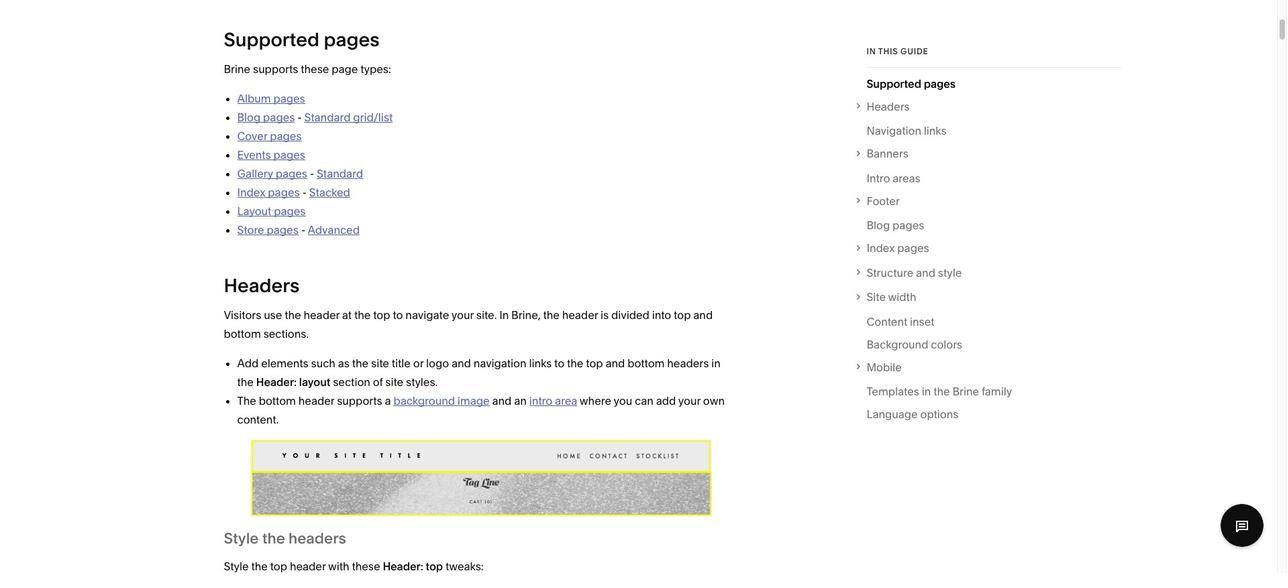 Task type: describe. For each thing, give the bounding box(es) containing it.
header left with at the bottom left
[[290, 560, 326, 574]]

0 vertical spatial index pages link
[[237, 186, 300, 199]]

language options
[[867, 408, 959, 422]]

1 horizontal spatial in
[[867, 46, 876, 56]]

index inside album pages blog pages - standard grid/list cover pages events pages gallery pages - standard index pages - stacked layout pages store pages - advanced
[[237, 186, 265, 199]]

visitors
[[224, 309, 261, 322]]

where you can add your own content.
[[237, 395, 725, 427]]

to inside add elements such as the site title or logo and navigation links to the top and bottom headers in the
[[554, 357, 565, 370]]

standard link
[[317, 167, 363, 181]]

1 vertical spatial standard
[[317, 167, 363, 181]]

layout
[[237, 205, 271, 218]]

top down "style the headers"
[[270, 560, 287, 574]]

the inside templates in the brine family link
[[934, 386, 950, 399]]

pages up events pages link
[[270, 130, 302, 143]]

album pages blog pages - standard grid/list cover pages events pages gallery pages - standard index pages - stacked layout pages store pages - advanced
[[237, 92, 393, 237]]

the bottom header supports a background image and an intro area
[[237, 395, 577, 408]]

0 horizontal spatial blog pages link
[[237, 111, 295, 124]]

and up you
[[606, 357, 625, 370]]

1 vertical spatial these
[[352, 560, 380, 574]]

blog pages
[[867, 219, 924, 233]]

- left stacked
[[302, 186, 307, 199]]

banners
[[867, 147, 909, 161]]

own
[[703, 395, 725, 408]]

navigation
[[474, 357, 527, 370]]

style the top header with these header: top tweaks:
[[224, 560, 484, 574]]

structure
[[867, 266, 914, 280]]

standard grid/list link
[[304, 111, 393, 124]]

family
[[982, 386, 1012, 399]]

inset
[[910, 315, 935, 329]]

templates
[[867, 386, 919, 399]]

style for style the headers
[[224, 530, 259, 548]]

divided
[[611, 309, 650, 322]]

header down layout
[[299, 395, 334, 408]]

top right at
[[373, 309, 390, 322]]

navigate
[[406, 309, 449, 322]]

pages up gallery pages link
[[274, 148, 305, 162]]

styles.
[[406, 376, 438, 389]]

in this guide
[[867, 46, 929, 56]]

add elements such as the site title or logo and navigation links to the top and bottom headers in the
[[237, 357, 721, 389]]

a
[[385, 395, 391, 408]]

1 horizontal spatial blog pages link
[[867, 216, 924, 239]]

templates in the brine family
[[867, 386, 1012, 399]]

0 horizontal spatial headers
[[289, 530, 346, 548]]

mobile button
[[853, 358, 1121, 377]]

into
[[652, 309, 671, 322]]

style for style the top header with these header: top tweaks:
[[224, 560, 249, 574]]

logo
[[426, 357, 449, 370]]

navigation links link
[[867, 122, 947, 145]]

0 vertical spatial header:
[[256, 376, 297, 389]]

album
[[237, 92, 271, 105]]

navigation
[[867, 124, 922, 138]]

tweaks:
[[446, 560, 484, 574]]

banners button
[[853, 145, 1121, 163]]

title
[[392, 357, 411, 370]]

intro areas link
[[867, 169, 921, 192]]

as
[[338, 357, 350, 370]]

- up stacked "link"
[[310, 167, 314, 181]]

at
[[342, 309, 352, 322]]

2 vertical spatial bottom
[[259, 395, 296, 408]]

such
[[311, 357, 336, 370]]

index pages
[[867, 242, 929, 255]]

structure and style link
[[867, 264, 1121, 283]]

0 horizontal spatial supports
[[253, 62, 298, 76]]

pages down guide
[[924, 77, 956, 91]]

area
[[555, 395, 577, 408]]

site inside add elements such as the site title or logo and navigation links to the top and bottom headers in the
[[371, 357, 389, 370]]

1 vertical spatial site
[[385, 376, 404, 389]]

language
[[867, 408, 918, 422]]

0 horizontal spatial these
[[301, 62, 329, 76]]

1 horizontal spatial blog
[[867, 219, 890, 233]]

sections.
[[264, 328, 309, 341]]

structure and style button
[[853, 264, 1121, 283]]

background
[[867, 338, 929, 352]]

store pages link
[[237, 224, 299, 237]]

background colors
[[867, 338, 963, 352]]

cover pages link
[[237, 130, 302, 143]]

pages inside dropdown button
[[898, 242, 929, 255]]

header left at
[[304, 309, 340, 322]]

grid/list
[[353, 111, 393, 124]]

pages down events pages link
[[276, 167, 307, 181]]

banners link
[[867, 145, 1121, 163]]

0 horizontal spatial supported
[[224, 28, 320, 51]]

content
[[867, 315, 908, 329]]

options
[[921, 408, 959, 422]]

with
[[328, 560, 349, 574]]

structure and style
[[867, 266, 962, 280]]

intro
[[867, 172, 890, 185]]

footer button
[[853, 192, 1121, 211]]

pages down gallery pages link
[[268, 186, 300, 199]]

pages down album pages link
[[263, 111, 295, 124]]

style
[[938, 266, 962, 280]]

of
[[373, 376, 383, 389]]

your inside where you can add your own content.
[[678, 395, 701, 408]]

mobile
[[867, 361, 902, 374]]

your inside visitors use the header at the top to navigate your site. in brine, the header is divided into top and bottom sections.
[[452, 309, 474, 322]]

an
[[514, 395, 527, 408]]

cover
[[237, 130, 267, 143]]

and left an
[[492, 395, 512, 408]]

blog inside album pages blog pages - standard grid/list cover pages events pages gallery pages - standard index pages - stacked layout pages store pages - advanced
[[237, 111, 261, 124]]

can
[[635, 395, 654, 408]]

types:
[[361, 62, 391, 76]]

where
[[580, 395, 611, 408]]

links inside "link"
[[924, 124, 947, 138]]

headers inside add elements such as the site title or logo and navigation links to the top and bottom headers in the
[[667, 357, 709, 370]]

pages down 'layout pages' 'link'
[[267, 224, 299, 237]]

and inside dropdown button
[[916, 266, 936, 280]]



Task type: locate. For each thing, give the bounding box(es) containing it.
background
[[394, 395, 455, 408]]

blog pages link up index pages
[[867, 216, 924, 239]]

bottom up content.
[[259, 395, 296, 408]]

1 horizontal spatial headers
[[667, 357, 709, 370]]

brine supports these page types:
[[224, 62, 391, 76]]

1 vertical spatial style
[[224, 560, 249, 574]]

0 horizontal spatial headers
[[224, 275, 300, 297]]

0 horizontal spatial in
[[712, 357, 721, 370]]

2 style from the top
[[224, 560, 249, 574]]

0 vertical spatial headers
[[667, 357, 709, 370]]

index inside dropdown button
[[867, 242, 895, 255]]

stacked
[[309, 186, 350, 199]]

pages up page
[[324, 28, 380, 51]]

in
[[867, 46, 876, 56], [499, 309, 509, 322]]

0 vertical spatial brine
[[224, 62, 250, 76]]

album pages link
[[237, 92, 305, 105]]

1 vertical spatial blog pages link
[[867, 216, 924, 239]]

1 vertical spatial your
[[678, 395, 701, 408]]

these
[[301, 62, 329, 76], [352, 560, 380, 574]]

0 horizontal spatial index pages link
[[237, 186, 300, 199]]

0 vertical spatial blog
[[237, 111, 261, 124]]

supports up album pages link
[[253, 62, 298, 76]]

and right logo
[[452, 357, 471, 370]]

background image link
[[394, 395, 490, 408]]

bottom down visitors
[[224, 328, 261, 341]]

content.
[[237, 413, 279, 427]]

these right with at the bottom left
[[352, 560, 380, 574]]

1 horizontal spatial these
[[352, 560, 380, 574]]

to left navigate
[[393, 309, 403, 322]]

- down album pages link
[[297, 111, 302, 124]]

links up "intro"
[[529, 357, 552, 370]]

pages up structure and style
[[898, 242, 929, 255]]

site width
[[867, 291, 916, 304]]

header
[[304, 309, 340, 322], [562, 309, 598, 322], [299, 395, 334, 408], [290, 560, 326, 574]]

1 horizontal spatial supports
[[337, 395, 382, 408]]

and left style
[[916, 266, 936, 280]]

0 vertical spatial index
[[237, 186, 265, 199]]

1 vertical spatial links
[[529, 357, 552, 370]]

site
[[867, 291, 886, 304]]

layout
[[299, 376, 330, 389]]

advanced
[[308, 224, 360, 237]]

you
[[614, 395, 632, 408]]

brine
[[224, 62, 250, 76], [953, 386, 979, 399]]

supported pages
[[224, 28, 380, 51], [867, 77, 956, 91]]

visitors use the header at the top to navigate your site. in brine, the header is divided into top and bottom sections.
[[224, 309, 713, 341]]

standard up stacked "link"
[[317, 167, 363, 181]]

header left is
[[562, 309, 598, 322]]

0 horizontal spatial header:
[[256, 376, 297, 389]]

0 vertical spatial your
[[452, 309, 474, 322]]

1 vertical spatial blog
[[867, 219, 890, 233]]

to
[[393, 309, 403, 322], [554, 357, 565, 370]]

1 horizontal spatial index pages link
[[867, 239, 1121, 258]]

index pages link up structure and style link
[[867, 239, 1121, 258]]

blog pages link up cover pages link
[[237, 111, 295, 124]]

1 horizontal spatial supported pages
[[867, 77, 956, 91]]

0 vertical spatial headers
[[867, 100, 910, 113]]

header: down elements
[[256, 376, 297, 389]]

style the headers
[[224, 530, 346, 548]]

1 vertical spatial to
[[554, 357, 565, 370]]

areas
[[893, 172, 921, 185]]

content inset link
[[867, 313, 935, 336]]

headers inside dropdown button
[[867, 100, 910, 113]]

0 horizontal spatial supported pages
[[224, 28, 380, 51]]

pages
[[324, 28, 380, 51], [924, 77, 956, 91], [273, 92, 305, 105], [263, 111, 295, 124], [270, 130, 302, 143], [274, 148, 305, 162], [276, 167, 307, 181], [268, 186, 300, 199], [274, 205, 306, 218], [893, 219, 924, 233], [267, 224, 299, 237], [898, 242, 929, 255]]

page
[[332, 62, 358, 76]]

in inside templates in the brine family link
[[922, 386, 931, 399]]

add
[[237, 357, 259, 370]]

advanced link
[[308, 224, 360, 237]]

0 vertical spatial links
[[924, 124, 947, 138]]

0 horizontal spatial links
[[529, 357, 552, 370]]

0 horizontal spatial in
[[499, 309, 509, 322]]

and inside visitors use the header at the top to navigate your site. in brine, the header is divided into top and bottom sections.
[[694, 309, 713, 322]]

your left site.
[[452, 309, 474, 322]]

your right add
[[678, 395, 701, 408]]

top up where
[[586, 357, 603, 370]]

pages up store pages link at the top of the page
[[274, 205, 306, 218]]

bottom inside add elements such as the site title or logo and navigation links to the top and bottom headers in the
[[628, 357, 665, 370]]

1 vertical spatial header:
[[383, 560, 423, 574]]

elements
[[261, 357, 309, 370]]

1 vertical spatial index pages link
[[867, 239, 1121, 258]]

top right into
[[674, 309, 691, 322]]

1 vertical spatial brine
[[953, 386, 979, 399]]

headers up with at the bottom left
[[289, 530, 346, 548]]

supported pages up brine supports these page types:
[[224, 28, 380, 51]]

colors
[[931, 338, 963, 352]]

1 horizontal spatial your
[[678, 395, 701, 408]]

bottom up can
[[628, 357, 665, 370]]

index up 'structure'
[[867, 242, 895, 255]]

index pages link
[[237, 186, 300, 199], [867, 239, 1121, 258]]

index pages button
[[853, 239, 1121, 258]]

navigation links
[[867, 124, 947, 138]]

1 horizontal spatial index
[[867, 242, 895, 255]]

your
[[452, 309, 474, 322], [678, 395, 701, 408]]

header: left the tweaks:
[[383, 560, 423, 574]]

width
[[888, 291, 916, 304]]

0 vertical spatial to
[[393, 309, 403, 322]]

site.
[[476, 309, 497, 322]]

the
[[285, 309, 301, 322], [354, 309, 371, 322], [543, 309, 560, 322], [352, 357, 369, 370], [567, 357, 584, 370], [237, 376, 254, 389], [934, 386, 950, 399], [262, 530, 285, 548], [251, 560, 268, 574]]

1 horizontal spatial brine
[[953, 386, 979, 399]]

gallery
[[237, 167, 273, 181]]

1 horizontal spatial headers
[[867, 100, 910, 113]]

footer link
[[867, 192, 1121, 211]]

and
[[916, 266, 936, 280], [694, 309, 713, 322], [452, 357, 471, 370], [606, 357, 625, 370], [492, 395, 512, 408]]

stacked link
[[309, 186, 350, 199]]

0 horizontal spatial index
[[237, 186, 265, 199]]

supports down section
[[337, 395, 382, 408]]

0 vertical spatial supports
[[253, 62, 298, 76]]

blog down 'footer'
[[867, 219, 890, 233]]

headers button
[[853, 97, 1121, 116]]

language options link
[[867, 406, 959, 429]]

gallery pages link
[[237, 167, 307, 181]]

top inside add elements such as the site title or logo and navigation links to the top and bottom headers in the
[[586, 357, 603, 370]]

in up options
[[922, 386, 931, 399]]

intro areas
[[867, 172, 921, 185]]

0 horizontal spatial to
[[393, 309, 403, 322]]

top left the tweaks:
[[426, 560, 443, 574]]

site width link
[[867, 288, 1121, 307]]

blog up the cover
[[237, 111, 261, 124]]

0 vertical spatial in
[[867, 46, 876, 56]]

links right navigation
[[924, 124, 947, 138]]

mobile link
[[867, 358, 1121, 377]]

0 vertical spatial bottom
[[224, 328, 261, 341]]

1 style from the top
[[224, 530, 259, 548]]

in left 'this'
[[867, 46, 876, 56]]

0 vertical spatial style
[[224, 530, 259, 548]]

site width button
[[853, 288, 1121, 307]]

0 vertical spatial in
[[712, 357, 721, 370]]

header: layout section of site styles.
[[256, 376, 438, 389]]

0 vertical spatial blog pages link
[[237, 111, 295, 124]]

- left advanced
[[301, 224, 305, 237]]

intro area link
[[529, 395, 577, 408]]

1 vertical spatial index
[[867, 242, 895, 255]]

brine up album
[[224, 62, 250, 76]]

1 vertical spatial headers
[[224, 275, 300, 297]]

supported up brine supports these page types:
[[224, 28, 320, 51]]

in right site.
[[499, 309, 509, 322]]

supported pages link
[[867, 74, 956, 97]]

use
[[264, 309, 282, 322]]

standard left grid/list on the left top of the page
[[304, 111, 351, 124]]

headers link
[[867, 97, 1121, 116]]

0 vertical spatial these
[[301, 62, 329, 76]]

1 horizontal spatial links
[[924, 124, 947, 138]]

1 vertical spatial headers
[[289, 530, 346, 548]]

the
[[237, 395, 256, 408]]

brine topbottom.png image
[[250, 440, 712, 517]]

site
[[371, 357, 389, 370], [385, 376, 404, 389]]

in up own
[[712, 357, 721, 370]]

0 vertical spatial supported pages
[[224, 28, 380, 51]]

site right of
[[385, 376, 404, 389]]

supported down in this guide at the right of page
[[867, 77, 921, 91]]

pages up index pages
[[893, 219, 924, 233]]

to inside visitors use the header at the top to navigate your site. in brine, the header is divided into top and bottom sections.
[[393, 309, 403, 322]]

pages down brine supports these page types:
[[273, 92, 305, 105]]

site up of
[[371, 357, 389, 370]]

in inside add elements such as the site title or logo and navigation links to the top and bottom headers in the
[[712, 357, 721, 370]]

headers up navigation
[[867, 100, 910, 113]]

to up intro area link
[[554, 357, 565, 370]]

1 vertical spatial supported pages
[[867, 77, 956, 91]]

0 horizontal spatial your
[[452, 309, 474, 322]]

headers up add
[[667, 357, 709, 370]]

intro
[[529, 395, 552, 408]]

brine left family
[[953, 386, 979, 399]]

is
[[601, 309, 609, 322]]

store
[[237, 224, 264, 237]]

links inside add elements such as the site title or logo and navigation links to the top and bottom headers in the
[[529, 357, 552, 370]]

image
[[458, 395, 490, 408]]

and right into
[[694, 309, 713, 322]]

supported inside supported pages link
[[867, 77, 921, 91]]

templates in the brine family link
[[867, 383, 1012, 406]]

this
[[878, 46, 898, 56]]

1 vertical spatial supported
[[867, 77, 921, 91]]

1 vertical spatial supports
[[337, 395, 382, 408]]

add
[[656, 395, 676, 408]]

headers
[[867, 100, 910, 113], [224, 275, 300, 297]]

0 vertical spatial site
[[371, 357, 389, 370]]

-
[[297, 111, 302, 124], [310, 167, 314, 181], [302, 186, 307, 199], [301, 224, 305, 237]]

1 vertical spatial in
[[499, 309, 509, 322]]

index pages link up 'layout pages' 'link'
[[237, 186, 300, 199]]

0 vertical spatial supported
[[224, 28, 320, 51]]

brine,
[[512, 309, 541, 322]]

0 horizontal spatial brine
[[224, 62, 250, 76]]

content inset
[[867, 315, 935, 329]]

0 horizontal spatial blog
[[237, 111, 261, 124]]

index up layout
[[237, 186, 265, 199]]

supported
[[224, 28, 320, 51], [867, 77, 921, 91]]

these left page
[[301, 62, 329, 76]]

0 vertical spatial standard
[[304, 111, 351, 124]]

1 vertical spatial bottom
[[628, 357, 665, 370]]

header:
[[256, 376, 297, 389], [383, 560, 423, 574]]

blog pages link
[[237, 111, 295, 124], [867, 216, 924, 239]]

1 horizontal spatial header:
[[383, 560, 423, 574]]

index
[[237, 186, 265, 199], [867, 242, 895, 255]]

1 horizontal spatial supported
[[867, 77, 921, 91]]

in inside visitors use the header at the top to navigate your site. in brine, the header is divided into top and bottom sections.
[[499, 309, 509, 322]]

events
[[237, 148, 271, 162]]

blog
[[237, 111, 261, 124], [867, 219, 890, 233]]

bottom inside visitors use the header at the top to navigate your site. in brine, the header is divided into top and bottom sections.
[[224, 328, 261, 341]]

1 vertical spatial in
[[922, 386, 931, 399]]

1 horizontal spatial to
[[554, 357, 565, 370]]

supported pages down guide
[[867, 77, 956, 91]]

footer
[[867, 195, 900, 208]]

headers up use
[[224, 275, 300, 297]]

1 horizontal spatial in
[[922, 386, 931, 399]]



Task type: vqa. For each thing, say whether or not it's contained in the screenshot.
section,
no



